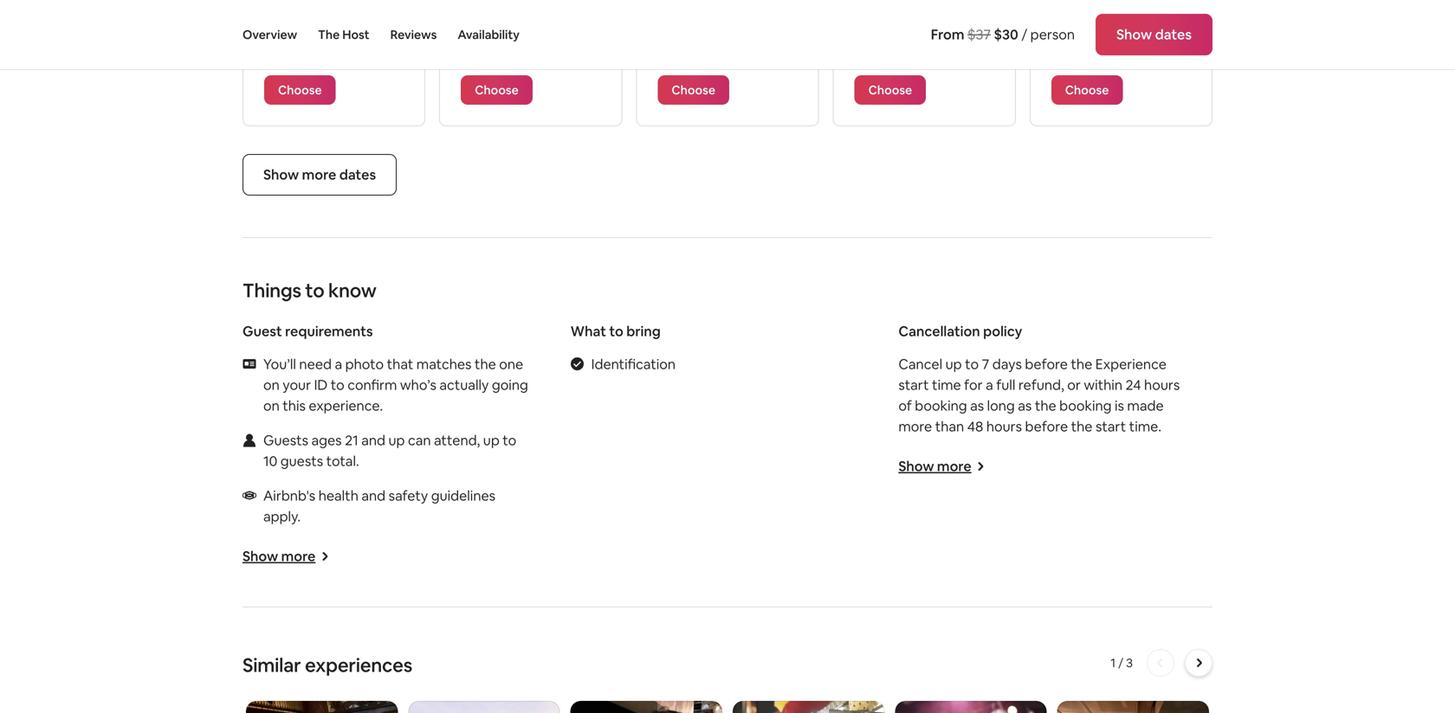 Task type: vqa. For each thing, say whether or not it's contained in the screenshot.
second paid from the top
no



Task type: locate. For each thing, give the bounding box(es) containing it.
before
[[1025, 356, 1068, 373], [1025, 418, 1068, 436]]

similar experiences
[[243, 654, 412, 678]]

booking down time
[[915, 397, 967, 415]]

things
[[243, 279, 301, 303]]

cancel
[[899, 356, 943, 373]]

on left this
[[263, 397, 280, 415]]

what to bring
[[571, 323, 661, 340]]

and inside the airbnb's health and safety guidelines apply.
[[362, 487, 386, 505]]

cancellation
[[899, 323, 981, 340]]

health
[[319, 487, 359, 505]]

/ right $37
[[1022, 26, 1028, 43]]

0 horizontal spatial booking
[[915, 397, 967, 415]]

1 horizontal spatial hours
[[1145, 376, 1180, 394]]

1 horizontal spatial booking
[[1060, 397, 1112, 415]]

similar
[[243, 654, 301, 678]]

guests ages 21 and up can attend, up to 10 guests total.
[[263, 432, 517, 470]]

start down the cancel
[[899, 376, 929, 394]]

1 horizontal spatial start
[[1096, 418, 1127, 436]]

the left one
[[475, 356, 496, 373]]

1 vertical spatial show more
[[243, 548, 316, 566]]

the host
[[318, 27, 370, 42]]

to left know
[[305, 279, 325, 303]]

before down refund,
[[1025, 418, 1068, 436]]

2 before from the top
[[1025, 418, 1068, 436]]

up inside cancel up to 7 days before the experience start time for a full refund, or within 24 hours of booking as long as the booking is made more than 48 hours before the start time.
[[946, 356, 962, 373]]

0 vertical spatial and
[[361, 432, 386, 450]]

attend,
[[434, 432, 480, 450]]

0 horizontal spatial person
[[1031, 26, 1075, 43]]

24
[[1126, 376, 1142, 394]]

/ right "1"
[[1119, 656, 1124, 671]]

1 vertical spatial hours
[[987, 418, 1022, 436]]

1 horizontal spatial a
[[986, 376, 994, 394]]

total.
[[326, 453, 359, 470]]

the host button
[[318, 0, 370, 69]]

as up 48
[[971, 397, 984, 415]]

to right id
[[331, 376, 345, 394]]

0 horizontal spatial a
[[335, 356, 342, 373]]

guest requirements
[[243, 323, 373, 340]]

on down you'll
[[263, 376, 280, 394]]

to
[[305, 279, 325, 303], [609, 323, 624, 340], [965, 356, 979, 373], [331, 376, 345, 394], [503, 432, 517, 450]]

1 horizontal spatial dates
[[1156, 26, 1192, 43]]

0 vertical spatial a
[[335, 356, 342, 373]]

0 vertical spatial show more
[[899, 458, 972, 476]]

dates
[[1156, 26, 1192, 43], [339, 166, 376, 184]]

up up time
[[946, 356, 962, 373]]

0 horizontal spatial as
[[971, 397, 984, 415]]

0 horizontal spatial /
[[1022, 26, 1028, 43]]

to left the 7
[[965, 356, 979, 373]]

time
[[932, 376, 961, 394]]

up right attend,
[[483, 432, 500, 450]]

1 horizontal spatial /
[[1107, 42, 1113, 60]]

2 horizontal spatial /
[[1119, 656, 1124, 671]]

0 horizontal spatial show more
[[243, 548, 316, 566]]

hours down long
[[987, 418, 1022, 436]]

going
[[492, 376, 528, 394]]

before up refund,
[[1025, 356, 1068, 373]]

1 as from the left
[[971, 397, 984, 415]]

1
[[1111, 656, 1116, 671]]

reviews button
[[390, 0, 437, 69]]

is
[[1115, 397, 1125, 415]]

1 before from the top
[[1025, 356, 1068, 373]]

airbnb's
[[263, 487, 316, 505]]

/ left show dates
[[1107, 42, 1113, 60]]

who's
[[400, 376, 437, 394]]

0 vertical spatial on
[[263, 376, 280, 394]]

the down refund,
[[1035, 397, 1057, 415]]

the inside you'll need a photo that matches the one on your id to confirm who's actually going on this experience.
[[475, 356, 496, 373]]

hours up made
[[1145, 376, 1180, 394]]

show more down apply.
[[243, 548, 316, 566]]

2 booking from the left
[[1060, 397, 1112, 415]]

1 vertical spatial and
[[362, 487, 386, 505]]

this
[[283, 397, 306, 415]]

show more down than
[[899, 458, 972, 476]]

show dates link
[[1096, 14, 1213, 55]]

hours
[[1145, 376, 1180, 394], [987, 418, 1022, 436]]

$30
[[994, 26, 1019, 43], [1079, 42, 1103, 60]]

1 vertical spatial on
[[263, 397, 280, 415]]

$30 right $37
[[994, 26, 1019, 43]]

apply.
[[263, 508, 301, 526]]

and
[[361, 432, 386, 450], [362, 487, 386, 505]]

0 horizontal spatial hours
[[987, 418, 1022, 436]]

up
[[946, 356, 962, 373], [389, 432, 405, 450], [483, 432, 500, 450]]

the
[[475, 356, 496, 373], [1071, 356, 1093, 373], [1035, 397, 1057, 415], [1071, 418, 1093, 436]]

0 horizontal spatial start
[[899, 376, 929, 394]]

a right need
[[335, 356, 342, 373]]

and right 21
[[361, 432, 386, 450]]

need
[[299, 356, 332, 373]]

overview button
[[243, 0, 297, 69]]

$30 / person
[[1079, 42, 1160, 60]]

experience
[[1096, 356, 1167, 373]]

as
[[971, 397, 984, 415], [1018, 397, 1032, 415]]

person
[[1031, 26, 1075, 43], [1116, 42, 1160, 60]]

0 vertical spatial before
[[1025, 356, 1068, 373]]

1 horizontal spatial $30
[[1079, 42, 1103, 60]]

/
[[1022, 26, 1028, 43], [1107, 42, 1113, 60], [1119, 656, 1124, 671]]

2 and from the top
[[362, 487, 386, 505]]

a
[[335, 356, 342, 373], [986, 376, 994, 394]]

show
[[1117, 26, 1153, 43], [263, 166, 299, 184], [899, 458, 934, 476], [243, 548, 278, 566]]

start
[[899, 376, 929, 394], [1096, 418, 1127, 436]]

availability
[[458, 27, 520, 42]]

0 vertical spatial hours
[[1145, 376, 1180, 394]]

2 horizontal spatial up
[[946, 356, 962, 373]]

to inside cancel up to 7 days before the experience start time for a full refund, or within 24 hours of booking as long as the booking is made more than 48 hours before the start time.
[[965, 356, 979, 373]]

1 on from the top
[[263, 376, 280, 394]]

booking down or
[[1060, 397, 1112, 415]]

start down is
[[1096, 418, 1127, 436]]

1 and from the top
[[361, 432, 386, 450]]

as right long
[[1018, 397, 1032, 415]]

1 vertical spatial a
[[986, 376, 994, 394]]

on
[[263, 376, 280, 394], [263, 397, 280, 415]]

show more
[[899, 458, 972, 476], [243, 548, 316, 566]]

that
[[387, 356, 414, 373]]

a right for
[[986, 376, 994, 394]]

1 horizontal spatial show more
[[899, 458, 972, 476]]

1 vertical spatial before
[[1025, 418, 1068, 436]]

show more dates
[[263, 166, 376, 184]]

to right attend,
[[503, 432, 517, 450]]

experience.
[[309, 397, 383, 415]]

1 vertical spatial dates
[[339, 166, 376, 184]]

0 vertical spatial start
[[899, 376, 929, 394]]

$30 left show dates
[[1079, 42, 1103, 60]]

requirements
[[285, 323, 373, 340]]

more
[[302, 166, 336, 184], [899, 418, 932, 436], [937, 458, 972, 476], [281, 548, 316, 566]]

bring
[[627, 323, 661, 340]]

1 horizontal spatial as
[[1018, 397, 1032, 415]]

made
[[1128, 397, 1164, 415]]

the
[[318, 27, 340, 42]]

up left can
[[389, 432, 405, 450]]

and left safety on the bottom of page
[[362, 487, 386, 505]]

show more button
[[243, 548, 330, 566]]

1 horizontal spatial person
[[1116, 42, 1160, 60]]

booking
[[915, 397, 967, 415], [1060, 397, 1112, 415]]

or
[[1068, 376, 1081, 394]]

cancellation policy
[[899, 323, 1023, 340]]

guests
[[263, 432, 308, 450]]

photo
[[345, 356, 384, 373]]

refund,
[[1019, 376, 1065, 394]]

show dates
[[1117, 26, 1192, 43]]



Task type: describe. For each thing, give the bounding box(es) containing it.
within
[[1084, 376, 1123, 394]]

guests
[[281, 453, 323, 470]]

days
[[993, 356, 1022, 373]]

things to know
[[243, 279, 377, 303]]

from $37 $30 / person
[[931, 26, 1075, 43]]

for
[[965, 376, 983, 394]]

0 vertical spatial dates
[[1156, 26, 1192, 43]]

time.
[[1130, 418, 1162, 436]]

and inside 'guests ages 21 and up can attend, up to 10 guests total.'
[[361, 432, 386, 450]]

7
[[982, 356, 990, 373]]

availability button
[[458, 0, 520, 69]]

10
[[263, 453, 278, 470]]

0 horizontal spatial $30
[[994, 26, 1019, 43]]

2 on from the top
[[263, 397, 280, 415]]

reviews
[[390, 27, 437, 42]]

one
[[499, 356, 524, 373]]

1 / 3
[[1111, 656, 1133, 671]]

1 horizontal spatial up
[[483, 432, 500, 450]]

actually
[[440, 376, 489, 394]]

can
[[408, 432, 431, 450]]

48
[[968, 418, 984, 436]]

to inside 'guests ages 21 and up can attend, up to 10 guests total.'
[[503, 432, 517, 450]]

$37
[[968, 26, 991, 43]]

host
[[342, 27, 370, 42]]

what
[[571, 323, 606, 340]]

/ for 1 / 3
[[1119, 656, 1124, 671]]

0 horizontal spatial up
[[389, 432, 405, 450]]

confirm
[[348, 376, 397, 394]]

show more link
[[899, 458, 986, 476]]

the down or
[[1071, 418, 1093, 436]]

experiences
[[305, 654, 412, 678]]

to inside you'll need a photo that matches the one on your id to confirm who's actually going on this experience.
[[331, 376, 345, 394]]

from
[[931, 26, 965, 43]]

know
[[328, 279, 377, 303]]

a inside cancel up to 7 days before the experience start time for a full refund, or within 24 hours of booking as long as the booking is made more than 48 hours before the start time.
[[986, 376, 994, 394]]

of
[[899, 397, 912, 415]]

your
[[283, 376, 311, 394]]

than
[[936, 418, 965, 436]]

id
[[314, 376, 328, 394]]

21
[[345, 432, 358, 450]]

show more dates link
[[243, 154, 397, 196]]

to left bring
[[609, 323, 624, 340]]

the up or
[[1071, 356, 1093, 373]]

1 vertical spatial start
[[1096, 418, 1127, 436]]

guest
[[243, 323, 282, 340]]

show more for show more button
[[243, 548, 316, 566]]

guidelines
[[431, 487, 496, 505]]

long
[[987, 397, 1015, 415]]

a inside you'll need a photo that matches the one on your id to confirm who's actually going on this experience.
[[335, 356, 342, 373]]

full
[[997, 376, 1016, 394]]

more inside cancel up to 7 days before the experience start time for a full refund, or within 24 hours of booking as long as the booking is made more than 48 hours before the start time.
[[899, 418, 932, 436]]

matches
[[417, 356, 472, 373]]

airbnb's health and safety guidelines apply.
[[263, 487, 496, 526]]

you'll need a photo that matches the one on your id to confirm who's actually going on this experience.
[[263, 356, 528, 415]]

3
[[1126, 656, 1133, 671]]

1 booking from the left
[[915, 397, 967, 415]]

identification
[[591, 356, 676, 373]]

cancel up to 7 days before the experience start time for a full refund, or within 24 hours of booking as long as the booking is made more than 48 hours before the start time.
[[899, 356, 1180, 436]]

ages
[[311, 432, 342, 450]]

/ for $30 / person
[[1107, 42, 1113, 60]]

0 horizontal spatial dates
[[339, 166, 376, 184]]

you'll
[[263, 356, 296, 373]]

safety
[[389, 487, 428, 505]]

2 as from the left
[[1018, 397, 1032, 415]]

show more for show more link
[[899, 458, 972, 476]]

overview
[[243, 27, 297, 42]]

policy
[[984, 323, 1023, 340]]



